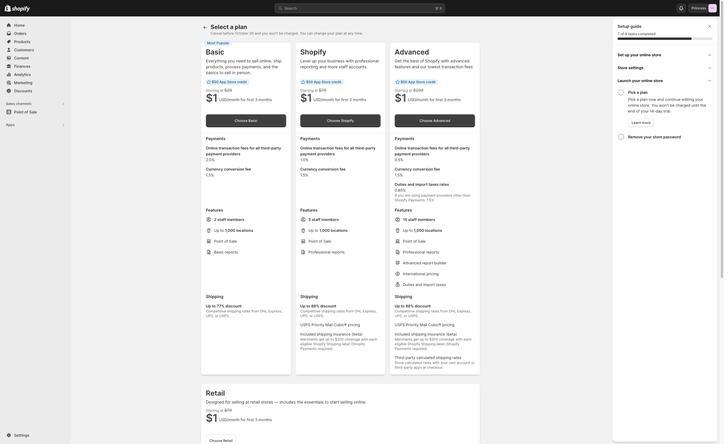 Task type: vqa. For each thing, say whether or not it's contained in the screenshot.
Combinations
no



Task type: locate. For each thing, give the bounding box(es) containing it.
$1 for shopify
[[301, 92, 312, 104]]

dhl inside up to 77% discount competitive shipping rates from dhl express, ups, or usps.
[[260, 309, 267, 314]]

2 $200 from the left
[[430, 337, 438, 342]]

months up choose shopify
[[353, 97, 367, 102]]

payment
[[206, 152, 222, 156], [301, 152, 317, 156], [395, 152, 411, 156], [421, 193, 436, 198]]

transaction
[[442, 64, 464, 69], [219, 146, 240, 151], [313, 146, 334, 151], [408, 146, 429, 151]]

transaction for online transaction fees for all third-party payment providers 0.5%
[[408, 146, 429, 151]]

choose shopify link
[[301, 114, 381, 127]]

0 horizontal spatial merchants
[[301, 337, 318, 342]]

online up 0.5%
[[395, 146, 407, 151]]

transaction inside online transaction fees for all third-party payment providers 1.0%
[[313, 146, 334, 151]]

2 credit from the left
[[332, 80, 341, 84]]

2 discount from the left
[[320, 304, 337, 309]]

1 online from the left
[[206, 146, 218, 151]]

1 professional from the left
[[309, 250, 331, 255]]

sale up basic reports at the left of page
[[229, 239, 237, 244]]

1 $50 app store credit from the left
[[212, 80, 247, 84]]

starting left $299
[[395, 88, 408, 93]]

0 horizontal spatial you
[[300, 31, 306, 36]]

your inside select a plan cancel before october 20 and you won't be charged. you can change your plan at any time.
[[327, 31, 335, 36]]

to inside retail designed for selling at retail stores — includes the essentials to start selling online.
[[325, 400, 329, 405]]

all inside online transaction fees for all third-party payment providers 2.0%
[[256, 146, 260, 151]]

store up $29
[[227, 80, 236, 84]]

2 up to 1,000 locations from the left
[[309, 228, 348, 233]]

a down launch your online store
[[637, 90, 639, 95]]

popular
[[217, 41, 229, 45]]

your up settings
[[631, 53, 639, 57]]

1 coverage from the left
[[345, 337, 360, 342]]

2 currency from the left
[[301, 167, 318, 172]]

months up choose advanced in the top right of the page
[[448, 97, 461, 102]]

your inside level up your business with professional reporting and more staff accounts.
[[318, 58, 326, 63]]

1 horizontal spatial competitive
[[301, 309, 321, 314]]

0 horizontal spatial be
[[279, 31, 283, 36]]

1,000 down 5 staff members
[[320, 228, 330, 233]]

2 horizontal spatial $50
[[401, 80, 408, 84]]

first for basic
[[247, 97, 254, 102]]

0 horizontal spatial $50
[[212, 80, 219, 84]]

2 label from the left
[[437, 342, 445, 347]]

0 vertical spatial pick
[[629, 90, 636, 95]]

all inside online transaction fees for all third-party payment providers 1.0%
[[350, 146, 355, 151]]

1 horizontal spatial included
[[395, 332, 410, 337]]

staff right 2
[[218, 217, 226, 222]]

competitive for advanced
[[395, 309, 415, 314]]

months inside the starting at $29 $1 usd/month for first 3 months
[[259, 97, 272, 102]]

3 express, from the left
[[457, 309, 472, 314]]

1 horizontal spatial locations
[[331, 228, 348, 233]]

remove your store password button
[[629, 132, 715, 142]]

point up basic reports at the left of page
[[214, 239, 223, 244]]

point of sale up basic reports at the left of page
[[214, 239, 237, 244]]

third- inside online transaction fees for all third-party payment providers 1.0%
[[355, 146, 366, 151]]

online.
[[354, 400, 367, 405]]

online up 1.0%
[[301, 146, 312, 151]]

merchants
[[301, 337, 318, 342], [395, 337, 413, 342]]

point down sales channels
[[14, 110, 23, 114]]

starting inside the starting at $29 $1 usd/month for first 3 months
[[206, 88, 219, 93]]

15 staff members
[[403, 217, 435, 222]]

3 fee from the left
[[434, 167, 440, 172]]

2 1,000 from the left
[[320, 228, 330, 233]]

1 discount from the left
[[226, 304, 242, 309]]

retail inside retail designed for selling at retail stores — includes the essentials to start selling online.
[[206, 389, 225, 398]]

and inside the get the best of shopify with advanced features and our lowest transaction fees
[[412, 64, 419, 69]]

0 horizontal spatial you
[[228, 58, 235, 63]]

first inside starting at $299 $1 usd/month for first 3 months
[[436, 97, 443, 102]]

1 included from the left
[[301, 332, 316, 337]]

app
[[220, 80, 226, 84], [314, 80, 321, 84], [409, 80, 415, 84]]

at inside the starting at $29 $1 usd/month for first 3 months
[[220, 88, 224, 93]]

party
[[271, 146, 281, 151], [366, 146, 376, 151], [460, 146, 470, 151], [406, 356, 416, 360], [404, 366, 413, 370]]

taxes for duties and import taxes rates 0.85% if you are using payment providers other than shopify payments: 1.5%
[[429, 182, 439, 187]]

1 vertical spatial online
[[642, 78, 653, 83]]

basic for basic reports
[[214, 250, 224, 255]]

app up $29
[[220, 80, 226, 84]]

starting at $79 $1 usd/month for first 3 months up choose shopify
[[301, 88, 367, 104]]

required). for shopify
[[318, 347, 334, 351]]

2 horizontal spatial features
[[395, 208, 412, 213]]

2 currency conversion fee 1.5% from the left
[[301, 167, 346, 178]]

2 priority from the left
[[406, 323, 419, 328]]

choose advanced link
[[395, 114, 475, 127]]

1 horizontal spatial insurance
[[428, 332, 445, 337]]

2 usps. from the left
[[314, 314, 324, 318]]

0 horizontal spatial $50 app store credit
[[212, 80, 247, 84]]

payments for online transaction fees for all third-party payment providers 2.0%
[[206, 136, 226, 141]]

2 vertical spatial a
[[637, 97, 639, 102]]

members
[[227, 217, 244, 222], [322, 217, 339, 222], [418, 217, 435, 222]]

reports for shopify
[[332, 250, 345, 255]]

0 horizontal spatial usps.
[[219, 314, 230, 318]]

currency conversion fee 1.5%
[[206, 167, 251, 178], [301, 167, 346, 178], [395, 167, 440, 178]]

choose retail
[[210, 439, 233, 443]]

1 reports from the left
[[225, 250, 238, 255]]

store up launch
[[618, 65, 628, 70]]

months inside starting at $299 $1 usd/month for first 3 months
[[448, 97, 461, 102]]

fees down "choose shopify" link
[[335, 146, 343, 151]]

providers inside online transaction fees for all third-party payment providers 0.5%
[[412, 152, 430, 156]]

more inside pick a plan "element"
[[643, 121, 651, 125]]

0 horizontal spatial 88%
[[311, 304, 319, 309]]

3 online from the left
[[395, 146, 407, 151]]

1 horizontal spatial professional reports
[[403, 250, 439, 255]]

eligible for advanced
[[395, 342, 407, 347]]

duties down international
[[403, 283, 415, 287]]

get for shopify
[[319, 337, 325, 342]]

1 usps priority mail cubic® pricing from the left
[[301, 323, 360, 328]]

taxes inside the duties and import taxes rates 0.85% if you are using payment providers other than shopify payments: 1.5%
[[429, 182, 439, 187]]

locations for advanced
[[425, 228, 442, 233]]

and inside everything you need to sell online, ship products, process payments, and the basics to sell in person.
[[263, 64, 271, 69]]

3 ups, from the left
[[395, 314, 403, 318]]

3 currency from the left
[[395, 167, 412, 172]]

own
[[449, 361, 456, 365]]

2 pick from the top
[[629, 97, 636, 102]]

1 horizontal spatial discount
[[320, 304, 337, 309]]

up to 1,000 locations down 5 staff members
[[309, 228, 348, 233]]

first up choose basic
[[247, 97, 254, 102]]

your right change
[[327, 31, 335, 36]]

choose retail link
[[206, 435, 236, 445]]

$1 inside the starting at $29 $1 usd/month for first 3 months
[[206, 92, 218, 104]]

3 up choose basic
[[255, 97, 258, 102]]

store
[[652, 53, 662, 57], [654, 78, 663, 83], [653, 135, 663, 139]]

0 horizontal spatial currency conversion fee 1.5%
[[206, 167, 251, 178]]

online inside pick a plan now and continue editing your online store. you won't be charged until the end of your 14-day trial.
[[629, 103, 639, 108]]

0 horizontal spatial conversion
[[224, 167, 244, 172]]

1 horizontal spatial fee
[[340, 167, 346, 172]]

$299
[[414, 88, 424, 93]]

express, inside up to 77% discount competitive shipping rates from dhl express, ups, or usps.
[[268, 309, 283, 314]]

payment up 1.0%
[[301, 152, 317, 156]]

2 reports from the left
[[332, 250, 345, 255]]

plan inside pick a plan now and continue editing your online store. you won't be charged until the end of your 14-day trial.
[[640, 97, 648, 102]]

2 cubic® from the left
[[429, 323, 441, 328]]

party for online transaction fees for all third-party payment providers 1.0%
[[366, 146, 376, 151]]

0.85%
[[395, 188, 406, 193]]

express, for advanced
[[457, 309, 472, 314]]

fees down advanced
[[465, 64, 473, 69]]

0 horizontal spatial members
[[227, 217, 244, 222]]

1 vertical spatial taxes
[[436, 283, 446, 287]]

at inside select a plan cancel before october 20 and you won't be charged. you can change your plan at any time.
[[344, 31, 347, 36]]

0 horizontal spatial label
[[342, 342, 350, 347]]

3 1,000 from the left
[[414, 228, 425, 233]]

staff for online transaction fees for all third-party payment providers 2.0%
[[218, 217, 226, 222]]

credit down level up your business with professional reporting and more staff accounts.
[[332, 80, 341, 84]]

the up features
[[403, 58, 409, 63]]

1 vertical spatial import
[[424, 283, 435, 287]]

payment inside online transaction fees for all third-party payment providers 1.0%
[[301, 152, 317, 156]]

0 horizontal spatial selling
[[232, 400, 244, 405]]

0 horizontal spatial included shipping insurance (beta) merchants get up to $200 coverage with each eligible shopify shipping label (shopify payments required).
[[301, 332, 377, 351]]

2 horizontal spatial all
[[445, 146, 449, 151]]

more down business
[[328, 64, 338, 69]]

$50 for advanced
[[401, 80, 408, 84]]

1 horizontal spatial 1,000
[[320, 228, 330, 233]]

professional
[[309, 250, 331, 255], [403, 250, 425, 255]]

of up basic reports at the left of page
[[225, 239, 228, 244]]

1 horizontal spatial (shopify
[[446, 342, 460, 347]]

sell left in
[[225, 70, 231, 75]]

setup guide dialog
[[613, 19, 718, 442]]

0 horizontal spatial each
[[369, 337, 377, 342]]

transaction inside the get the best of shopify with advanced features and our lowest transaction fees
[[442, 64, 464, 69]]

3 up to 1,000 locations from the left
[[403, 228, 442, 233]]

2 vertical spatial you
[[398, 193, 404, 198]]

$50 app store credit
[[212, 80, 247, 84], [306, 80, 341, 84], [401, 80, 436, 84]]

1 usps from the left
[[301, 323, 311, 328]]

usps.
[[219, 314, 230, 318], [314, 314, 324, 318], [408, 314, 419, 318]]

conversion down online transaction fees for all third-party payment providers 1.0%
[[319, 167, 339, 172]]

1 up to 88% discount competitive shipping rates from dhl express, ups, or usps. from the left
[[301, 304, 377, 318]]

months up choose basic link
[[259, 97, 272, 102]]

providers for 1.0%
[[318, 152, 335, 156]]

advanced for advanced
[[395, 48, 429, 56]]

1 (shopify from the left
[[351, 342, 365, 347]]

1 mail from the left
[[326, 323, 333, 328]]

all for advanced
[[445, 146, 449, 151]]

3 currency conversion fee 1.5% from the left
[[395, 167, 440, 178]]

$50 app store credit for basic
[[212, 80, 247, 84]]

(beta) for advanced
[[446, 332, 457, 337]]

insurance for advanced
[[428, 332, 445, 337]]

retail designed for selling at retail stores — includes the essentials to start selling online.
[[206, 389, 367, 405]]

1,000 for shopify
[[320, 228, 330, 233]]

currency down 0.5%
[[395, 167, 412, 172]]

0 horizontal spatial won't
[[269, 31, 278, 36]]

usd/month for shopify
[[314, 97, 334, 102]]

customers link
[[4, 46, 67, 54]]

0 horizontal spatial features
[[206, 208, 223, 213]]

$1 inside starting at $299 $1 usd/month for first 3 months
[[395, 92, 407, 104]]

a down the 'pick a plan'
[[637, 97, 639, 102]]

0 horizontal spatial starting at $79 $1 usd/month for first 3 months
[[206, 408, 272, 425]]

providers inside online transaction fees for all third-party payment providers 1.0%
[[318, 152, 335, 156]]

2 horizontal spatial ups,
[[395, 314, 403, 318]]

2 horizontal spatial express,
[[457, 309, 472, 314]]

2 locations from the left
[[331, 228, 348, 233]]

k
[[440, 6, 443, 11]]

point of sale down 'channels' on the left top of page
[[14, 110, 37, 114]]

pick inside pick a plan now and continue editing your online store. you won't be charged until the end of your 14-day trial.
[[629, 97, 636, 102]]

2 insurance from the left
[[428, 332, 445, 337]]

from inside up to 77% discount competitive shipping rates from dhl express, ups, or usps.
[[252, 309, 259, 314]]

1 horizontal spatial you
[[262, 31, 268, 36]]

staff for online transaction fees for all third-party payment providers 1.0%
[[312, 217, 321, 222]]

currency down 1.0%
[[301, 167, 318, 172]]

2 $50 app store credit from the left
[[306, 80, 341, 84]]

store.
[[640, 103, 651, 108]]

third- inside online transaction fees for all third-party payment providers 2.0%
[[261, 146, 271, 151]]

1 horizontal spatial merchants
[[395, 337, 413, 342]]

usps priority mail cubic® pricing for shopify
[[301, 323, 360, 328]]

payment inside online transaction fees for all third-party payment providers 2.0%
[[206, 152, 222, 156]]

1 competitive from the left
[[206, 309, 226, 314]]

3 $50 app store credit from the left
[[401, 80, 436, 84]]

members right 2
[[227, 217, 244, 222]]

2 horizontal spatial currency
[[395, 167, 412, 172]]

third- for online transaction fees for all third-party payment providers 0.5%
[[450, 146, 460, 151]]

fees for online transaction fees for all third-party payment providers 0.5%
[[430, 146, 438, 151]]

credit up starting at $299 $1 usd/month for first 3 months
[[426, 80, 436, 84]]

2 features from the left
[[301, 208, 318, 213]]

each for advanced
[[464, 337, 472, 342]]

import up 'using'
[[416, 182, 428, 187]]

3 inside starting at $299 $1 usd/month for first 3 months
[[444, 97, 447, 102]]

1 horizontal spatial pricing
[[427, 272, 439, 276]]

online up settings
[[640, 53, 651, 57]]

1 horizontal spatial mail
[[420, 323, 427, 328]]

with inside third-party calculated shipping rates show calculated rates with your own account or third-party apps at checkout.
[[433, 361, 440, 365]]

2 (shopify from the left
[[446, 342, 460, 347]]

features for advanced
[[395, 208, 412, 213]]

3 up choose advanced in the top right of the page
[[444, 97, 447, 102]]

apps
[[6, 123, 15, 127]]

providers
[[223, 152, 241, 156], [318, 152, 335, 156], [412, 152, 430, 156], [437, 193, 452, 198]]

fees inside online transaction fees for all third-party payment providers 0.5%
[[430, 146, 438, 151]]

your inside "button"
[[644, 135, 652, 139]]

3 inside the starting at $29 $1 usd/month for first 3 months
[[255, 97, 258, 102]]

checkout.
[[427, 366, 444, 370]]

3 app from the left
[[409, 80, 415, 84]]

fee down online transaction fees for all third-party payment providers 1.0%
[[340, 167, 346, 172]]

1 horizontal spatial each
[[464, 337, 472, 342]]

2 get from the left
[[414, 337, 419, 342]]

basic
[[206, 48, 224, 56], [249, 119, 258, 123], [214, 250, 224, 255]]

duties and import taxes
[[403, 283, 446, 287]]

a up before
[[230, 23, 234, 31]]

2 mail from the left
[[420, 323, 427, 328]]

2 ups, from the left
[[301, 314, 309, 318]]

professional for advanced
[[403, 250, 425, 255]]

1 horizontal spatial reports
[[332, 250, 345, 255]]

ship
[[274, 58, 282, 63]]

usps priority mail cubic® pricing for advanced
[[395, 323, 455, 328]]

plan inside button
[[640, 90, 648, 95]]

online for advanced
[[395, 146, 407, 151]]

0 vertical spatial basic
[[206, 48, 224, 56]]

1 horizontal spatial professional
[[403, 250, 425, 255]]

2 included shipping insurance (beta) merchants get up to $200 coverage with each eligible shopify shipping label (shopify payments required). from the left
[[395, 332, 472, 351]]

at left "retail"
[[246, 400, 249, 405]]

1 horizontal spatial conversion
[[319, 167, 339, 172]]

first
[[247, 97, 254, 102], [341, 97, 349, 102], [436, 97, 443, 102], [247, 418, 254, 423]]

1 insurance from the left
[[333, 332, 351, 337]]

and inside pick a plan now and continue editing your online store. you won't be charged until the end of your 14-day trial.
[[658, 97, 664, 102]]

2 vertical spatial store
[[653, 135, 663, 139]]

2 dhl from the left
[[355, 309, 362, 314]]

up inside level up your business with professional reporting and more staff accounts.
[[312, 58, 317, 63]]

online inside online transaction fees for all third-party payment providers 0.5%
[[395, 146, 407, 151]]

shopify inside the get the best of shopify with advanced features and our lowest transaction fees
[[425, 58, 440, 63]]

3 conversion from the left
[[413, 167, 433, 172]]

included shipping insurance (beta) merchants get up to $200 coverage with each eligible shopify shipping label (shopify payments required). for advanced
[[395, 332, 472, 351]]

transaction inside online transaction fees for all third-party payment providers 0.5%
[[408, 146, 429, 151]]

payment inside online transaction fees for all third-party payment providers 0.5%
[[395, 152, 411, 156]]

1 horizontal spatial members
[[322, 217, 339, 222]]

2 app from the left
[[314, 80, 321, 84]]

1 vertical spatial $79
[[225, 408, 232, 413]]

0 horizontal spatial more
[[328, 64, 338, 69]]

2 horizontal spatial competitive
[[395, 309, 415, 314]]

0 horizontal spatial usps priority mail cubic® pricing
[[301, 323, 360, 328]]

import for duties and import taxes
[[424, 283, 435, 287]]

a inside pick a plan now and continue editing your online store. you won't be charged until the end of your 14-day trial.
[[637, 97, 639, 102]]

1 88% from the left
[[311, 304, 319, 309]]

2 coverage from the left
[[439, 337, 455, 342]]

$29
[[225, 88, 232, 93]]

2 vertical spatial online
[[629, 103, 639, 108]]

import down international pricing in the right of the page
[[424, 283, 435, 287]]

builder
[[435, 261, 447, 266]]

point of sale inside button
[[14, 110, 37, 114]]

first inside the starting at $29 $1 usd/month for first 3 months
[[247, 97, 254, 102]]

currency conversion fee 1.5% down 1.0%
[[301, 167, 346, 178]]

1.5% for online transaction fees for all third-party payment providers 0.5%
[[395, 173, 403, 178]]

1 selling from the left
[[232, 400, 244, 405]]

0 horizontal spatial included
[[301, 332, 316, 337]]

1 horizontal spatial (beta)
[[446, 332, 457, 337]]

0 horizontal spatial professional reports
[[309, 250, 345, 255]]

1 $50 from the left
[[212, 80, 219, 84]]

get the best of shopify with advanced features and our lowest transaction fees
[[395, 58, 473, 69]]

features up 15
[[395, 208, 412, 213]]

0 horizontal spatial 1,000
[[225, 228, 236, 233]]

store down store settings button
[[654, 78, 663, 83]]

1 included shipping insurance (beta) merchants get up to $200 coverage with each eligible shopify shipping label (shopify payments required). from the left
[[301, 332, 377, 351]]

2 express, from the left
[[363, 309, 377, 314]]

list
[[206, 145, 286, 203], [301, 145, 381, 203], [395, 145, 475, 203], [206, 217, 286, 289], [301, 217, 381, 289], [395, 217, 475, 289], [301, 303, 381, 370], [395, 303, 475, 370]]

selling left "retail"
[[232, 400, 244, 405]]

1 label from the left
[[342, 342, 350, 347]]

2 horizontal spatial online
[[395, 146, 407, 151]]

0 horizontal spatial eligible
[[301, 342, 312, 347]]

1 horizontal spatial $50
[[306, 80, 313, 84]]

marketing link
[[4, 79, 67, 87]]

online up 2.0%
[[206, 146, 218, 151]]

discount inside up to 77% discount competitive shipping rates from dhl express, ups, or usps.
[[226, 304, 242, 309]]

usps. for shopify
[[314, 314, 324, 318]]

0 horizontal spatial online
[[206, 146, 218, 151]]

point down 5
[[309, 239, 318, 244]]

1 each from the left
[[369, 337, 377, 342]]

to inside up to 77% discount competitive shipping rates from dhl express, ups, or usps.
[[212, 304, 216, 309]]

2 $50 from the left
[[306, 80, 313, 84]]

store down level up your business with professional reporting and more staff accounts.
[[322, 80, 331, 84]]

transaction for online transaction fees for all third-party payment providers 2.0%
[[219, 146, 240, 151]]

won't inside select a plan cancel before october 20 and you won't be charged. you can change your plan at any time.
[[269, 31, 278, 36]]

1 horizontal spatial won't
[[660, 103, 669, 108]]

choose basic link
[[206, 114, 286, 127]]

with inside level up your business with professional reporting and more staff accounts.
[[346, 58, 354, 63]]

store settings
[[618, 65, 644, 70]]

1.5% for online transaction fees for all third-party payment providers 2.0%
[[206, 173, 214, 178]]

be
[[279, 31, 283, 36], [670, 103, 675, 108]]

rates
[[440, 182, 449, 187], [242, 309, 251, 314], [337, 309, 345, 314], [431, 309, 440, 314], [453, 356, 462, 360], [423, 361, 432, 365]]

international
[[403, 272, 426, 276]]

88% for shopify
[[311, 304, 319, 309]]

staff inside level up your business with professional reporting and more staff accounts.
[[339, 64, 348, 69]]

members right 5
[[322, 217, 339, 222]]

1 from from the left
[[252, 309, 259, 314]]

professional
[[355, 58, 379, 63]]

at left $29
[[220, 88, 224, 93]]

usd/month down $29
[[219, 97, 240, 102]]

products,
[[206, 64, 224, 69]]

duties for duties and import taxes rates 0.85% if you are using payment providers other than shopify payments: 1.5%
[[395, 182, 407, 187]]

ups, for advanced
[[395, 314, 403, 318]]

staff
[[339, 64, 348, 69], [218, 217, 226, 222], [312, 217, 321, 222], [408, 217, 417, 222]]

1 horizontal spatial online
[[301, 146, 312, 151]]

2 included from the left
[[395, 332, 410, 337]]

1 all from the left
[[256, 146, 260, 151]]

up
[[625, 53, 630, 57], [312, 58, 317, 63], [326, 337, 330, 342], [420, 337, 424, 342]]

professional reports
[[309, 250, 345, 255], [403, 250, 439, 255]]

sale down 15 staff members
[[418, 239, 426, 244]]

0 horizontal spatial credit
[[237, 80, 247, 84]]

competitive
[[206, 309, 226, 314], [301, 309, 321, 314], [395, 309, 415, 314]]

cubic® for advanced
[[429, 323, 441, 328]]

online
[[640, 53, 651, 57], [642, 78, 653, 83], [629, 103, 639, 108]]

0 horizontal spatial insurance
[[333, 332, 351, 337]]

the
[[403, 58, 409, 63], [272, 64, 278, 69], [701, 103, 707, 108], [297, 400, 303, 405]]

your
[[327, 31, 335, 36], [631, 53, 639, 57], [318, 58, 326, 63], [633, 78, 641, 83], [696, 97, 704, 102], [641, 109, 649, 114], [644, 135, 652, 139], [441, 361, 448, 365]]

cubic®
[[334, 323, 347, 328], [429, 323, 441, 328]]

included shipping insurance (beta) merchants get up to $200 coverage with each eligible shopify shipping label (shopify payments required).
[[301, 332, 377, 351], [395, 332, 472, 351]]

0 horizontal spatial (shopify
[[351, 342, 365, 347]]

conversion down online transaction fees for all third-party payment providers 0.5%
[[413, 167, 433, 172]]

your left own
[[441, 361, 448, 365]]

2 fee from the left
[[340, 167, 346, 172]]

providers inside online transaction fees for all third-party payment providers 2.0%
[[223, 152, 241, 156]]

third- inside online transaction fees for all third-party payment providers 0.5%
[[450, 146, 460, 151]]

from for advanced
[[441, 309, 448, 314]]

1 vertical spatial be
[[670, 103, 675, 108]]

get for advanced
[[414, 337, 419, 342]]

the right includes
[[297, 400, 303, 405]]

1 professional reports from the left
[[309, 250, 345, 255]]

locations down 15 staff members
[[425, 228, 442, 233]]

1 vertical spatial basic
[[249, 119, 258, 123]]

fee down online transaction fees for all third-party payment providers 0.5%
[[434, 167, 440, 172]]

you
[[262, 31, 268, 36], [228, 58, 235, 63], [398, 193, 404, 198]]

2 horizontal spatial from
[[441, 309, 448, 314]]

at down "designed"
[[220, 409, 224, 413]]

3 up choose shopify
[[350, 97, 352, 102]]

1 horizontal spatial from
[[346, 309, 354, 314]]

$200 for shopify
[[335, 337, 344, 342]]

2 88% from the left
[[406, 304, 414, 309]]

staff down business
[[339, 64, 348, 69]]

are
[[405, 193, 411, 198]]

online transaction fees for all third-party payment providers 2.0%
[[206, 146, 281, 162]]

plan for select a plan cancel before october 20 and you won't be charged. you can change your plan at any time.
[[235, 23, 247, 31]]

fees inside online transaction fees for all third-party payment providers 1.0%
[[335, 146, 343, 151]]

0 horizontal spatial required).
[[318, 347, 334, 351]]

currency conversion fee 1.5% for shopify
[[301, 167, 346, 178]]

usps
[[301, 323, 311, 328], [395, 323, 405, 328]]

starting inside starting at $299 $1 usd/month for first 3 months
[[395, 88, 408, 93]]

3 from from the left
[[441, 309, 448, 314]]

payment up payments:
[[421, 193, 436, 198]]

1 pick from the top
[[629, 90, 636, 95]]

and up are
[[408, 182, 415, 187]]

party for online transaction fees for all third-party payment providers 0.5%
[[460, 146, 470, 151]]

point
[[14, 110, 23, 114], [214, 239, 223, 244], [309, 239, 318, 244], [403, 239, 412, 244]]

0 vertical spatial you
[[262, 31, 268, 36]]

you inside pick a plan now and continue editing your online store. you won't be charged until the end of your 14-day trial.
[[652, 103, 659, 108]]

currency conversion fee 1.5% down 2.0%
[[206, 167, 251, 178]]

rates inside the duties and import taxes rates 0.85% if you are using payment providers other than shopify payments: 1.5%
[[440, 182, 449, 187]]

settings
[[14, 433, 29, 438]]

3 features from the left
[[395, 208, 412, 213]]

1.5% down 1.0%
[[301, 173, 309, 178]]

of down 'channels' on the left top of page
[[24, 110, 28, 114]]

at left $299
[[409, 88, 413, 93]]

2 merchants from the left
[[395, 337, 413, 342]]

0 horizontal spatial locations
[[236, 228, 253, 233]]

plan up october
[[235, 23, 247, 31]]

online inside online transaction fees for all third-party payment providers 1.0%
[[301, 146, 312, 151]]

ups, for shopify
[[301, 314, 309, 318]]

online up the end
[[629, 103, 639, 108]]

import for duties and import taxes rates 0.85% if you are using payment providers other than shopify payments: 1.5%
[[416, 182, 428, 187]]

up to 1,000 locations for advanced
[[403, 228, 442, 233]]

point for online transaction fees for all third-party payment providers 2.0%
[[214, 239, 223, 244]]

—
[[274, 400, 279, 405]]

0 horizontal spatial professional
[[309, 250, 331, 255]]

merchants for advanced
[[395, 337, 413, 342]]

list containing 5 staff members
[[301, 217, 381, 289]]

usd/month inside the starting at $29 $1 usd/month for first 3 months
[[219, 97, 240, 102]]

and inside the duties and import taxes rates 0.85% if you are using payment providers other than shopify payments: 1.5%
[[408, 182, 415, 187]]

store up store settings button
[[652, 53, 662, 57]]

starting left $29
[[206, 88, 219, 93]]

2 up to 88% discount competitive shipping rates from dhl express, ups, or usps. from the left
[[395, 304, 472, 318]]

usd/month up choose shopify
[[314, 97, 334, 102]]

express, for shopify
[[363, 309, 377, 314]]

at right apps
[[423, 366, 426, 370]]

all
[[256, 146, 260, 151], [350, 146, 355, 151], [445, 146, 449, 151]]

select a plan cancel before october 20 and you won't be charged. you can change your plan at any time.
[[211, 23, 363, 36]]

you right the if
[[398, 193, 404, 198]]

1 dhl from the left
[[260, 309, 267, 314]]

conversion down online transaction fees for all third-party payment providers 2.0%
[[224, 167, 244, 172]]

3 members from the left
[[418, 217, 435, 222]]

3 dhl from the left
[[449, 309, 456, 314]]

1 horizontal spatial ups,
[[301, 314, 309, 318]]

1 priority from the left
[[312, 323, 325, 328]]

fees for online transaction fees for all third-party payment providers 1.0%
[[335, 146, 343, 151]]

0 vertical spatial a
[[230, 23, 234, 31]]

1 merchants from the left
[[301, 337, 318, 342]]

of up our
[[420, 58, 424, 63]]

cubic® for shopify
[[334, 323, 347, 328]]

members right 15
[[418, 217, 435, 222]]

0 vertical spatial starting at $79 $1 usd/month for first 3 months
[[301, 88, 367, 104]]

1 $200 from the left
[[335, 337, 344, 342]]

2 horizontal spatial credit
[[426, 80, 436, 84]]

shipping for 5 staff members
[[301, 294, 318, 299]]

3 credit from the left
[[426, 80, 436, 84]]

1.5% down 2.0%
[[206, 173, 214, 178]]

1 eligible from the left
[[301, 342, 312, 347]]

(shopify for advanced
[[446, 342, 460, 347]]

1 horizontal spatial starting at $79 $1 usd/month for first 3 months
[[301, 88, 367, 104]]

2 horizontal spatial app
[[409, 80, 415, 84]]

2 usps from the left
[[395, 323, 405, 328]]

usd/month inside starting at $299 $1 usd/month for first 3 months
[[408, 97, 429, 102]]

3 usps. from the left
[[408, 314, 419, 318]]

0 vertical spatial more
[[328, 64, 338, 69]]

and down best
[[412, 64, 419, 69]]

3 locations from the left
[[425, 228, 442, 233]]

your right launch
[[633, 78, 641, 83]]

report
[[422, 261, 434, 266]]

competitive inside up to 77% discount competitive shipping rates from dhl express, ups, or usps.
[[206, 309, 226, 314]]

1 horizontal spatial usps priority mail cubic® pricing
[[395, 323, 455, 328]]

basic inside list
[[214, 250, 224, 255]]

2 all from the left
[[350, 146, 355, 151]]

merchants for shopify
[[301, 337, 318, 342]]

shipping for 15 staff members
[[395, 294, 413, 299]]

at down reporting
[[315, 88, 318, 93]]

set up your online store button
[[616, 48, 715, 61]]

conversion
[[224, 167, 244, 172], [319, 167, 339, 172], [413, 167, 433, 172]]

3 $50 from the left
[[401, 80, 408, 84]]

now
[[649, 97, 657, 102]]

all inside online transaction fees for all third-party payment providers 0.5%
[[445, 146, 449, 151]]

1 vertical spatial pick
[[629, 97, 636, 102]]

most popular
[[207, 41, 229, 45]]

party inside online transaction fees for all third-party payment providers 2.0%
[[271, 146, 281, 151]]

point for online transaction fees for all third-party payment providers 0.5%
[[403, 239, 412, 244]]

import inside the duties and import taxes rates 0.85% if you are using payment providers other than shopify payments: 1.5%
[[416, 182, 428, 187]]

1 ups, from the left
[[206, 314, 214, 318]]

fees down choose basic link
[[241, 146, 249, 151]]

1 vertical spatial you
[[652, 103, 659, 108]]

0 horizontal spatial currency
[[206, 167, 223, 172]]

of inside the get the best of shopify with advanced features and our lowest transaction fees
[[420, 58, 424, 63]]

starting for basic
[[206, 88, 219, 93]]

2 members from the left
[[322, 217, 339, 222]]

1 horizontal spatial up to 88% discount competitive shipping rates from dhl express, ups, or usps.
[[395, 304, 472, 318]]

pick inside button
[[629, 90, 636, 95]]

1 vertical spatial won't
[[660, 103, 669, 108]]

0 horizontal spatial usps
[[301, 323, 311, 328]]

3 competitive from the left
[[395, 309, 415, 314]]

charged.
[[284, 31, 299, 36]]

2 horizontal spatial reports
[[426, 250, 439, 255]]

won't inside pick a plan now and continue editing your online store. you won't be charged until the end of your 14-day trial.
[[660, 103, 669, 108]]

1 horizontal spatial get
[[414, 337, 419, 342]]

a inside button
[[637, 90, 639, 95]]

1 usps. from the left
[[219, 314, 230, 318]]

be inside select a plan cancel before october 20 and you won't be charged. you can change your plan at any time.
[[279, 31, 283, 36]]

currency conversion fee 1.5% for advanced
[[395, 167, 440, 178]]

2 eligible from the left
[[395, 342, 407, 347]]

if
[[395, 193, 397, 198]]

sale
[[29, 110, 37, 114], [229, 239, 237, 244], [324, 239, 331, 244], [418, 239, 426, 244]]

third- for online transaction fees for all third-party payment providers 1.0%
[[355, 146, 366, 151]]

2 usps priority mail cubic® pricing from the left
[[395, 323, 455, 328]]

0 horizontal spatial pricing
[[348, 323, 360, 328]]

plan down launch your online store
[[640, 90, 648, 95]]

home link
[[4, 21, 67, 29]]

usps. inside up to 77% discount competitive shipping rates from dhl express, ups, or usps.
[[219, 314, 230, 318]]

1 horizontal spatial usps
[[395, 323, 405, 328]]

0 vertical spatial advanced
[[395, 48, 429, 56]]

and right reporting
[[320, 64, 327, 69]]

advanced up international
[[403, 261, 421, 266]]

store
[[618, 65, 628, 70], [227, 80, 236, 84], [322, 80, 331, 84], [416, 80, 425, 84]]

conversion for shopify
[[319, 167, 339, 172]]

at inside retail designed for selling at retail stores — includes the essentials to start selling online.
[[246, 400, 249, 405]]

show
[[395, 361, 404, 365]]

mail
[[326, 323, 333, 328], [420, 323, 427, 328]]

transaction inside online transaction fees for all third-party payment providers 2.0%
[[219, 146, 240, 151]]

starting down reporting
[[301, 88, 314, 93]]

reports for advanced
[[426, 250, 439, 255]]

pick right "mark pick a plan as done" image
[[629, 90, 636, 95]]

locations down 2 staff members
[[236, 228, 253, 233]]

store left the password
[[653, 135, 663, 139]]

1 cubic® from the left
[[334, 323, 347, 328]]

2 professional from the left
[[403, 250, 425, 255]]

all for shopify
[[350, 146, 355, 151]]

3 reports from the left
[[426, 250, 439, 255]]

up to 1,000 locations down 2 staff members
[[214, 228, 253, 233]]

princess image
[[709, 4, 717, 12]]

1.5% down 0.5%
[[395, 173, 403, 178]]



Task type: describe. For each thing, give the bounding box(es) containing it.
level
[[301, 58, 311, 63]]

(shopify for shopify
[[351, 342, 365, 347]]

fee for shopify
[[340, 167, 346, 172]]

(beta) for shopify
[[352, 332, 363, 337]]

the inside everything you need to sell online, ship products, process payments, and the basics to sell in person.
[[272, 64, 278, 69]]

up to 77% discount competitive shipping rates from dhl express, ups, or usps.
[[206, 304, 283, 318]]

app for advanced
[[409, 80, 415, 84]]

app for basic
[[220, 80, 226, 84]]

third- inside third-party calculated shipping rates show calculated rates with your own account or third-party apps at checkout.
[[395, 366, 404, 370]]

included for shopify
[[301, 332, 316, 337]]

coverage for advanced
[[439, 337, 455, 342]]

setup guide
[[618, 24, 642, 29]]

a for select a plan cancel before october 20 and you won't be charged. you can change your plan at any time.
[[230, 23, 234, 31]]

0 horizontal spatial sell
[[225, 70, 231, 75]]

day
[[656, 109, 663, 114]]

set up your online store
[[618, 53, 662, 57]]

professional reports for shopify
[[309, 250, 345, 255]]

1 locations from the left
[[236, 228, 253, 233]]

launch
[[618, 78, 632, 83]]

you inside select a plan cancel before october 20 and you won't be charged. you can change your plan at any time.
[[262, 31, 268, 36]]

$200 for advanced
[[430, 337, 438, 342]]

until
[[692, 103, 700, 108]]

included for advanced
[[395, 332, 410, 337]]

process
[[226, 64, 241, 69]]

currency for advanced
[[395, 167, 412, 172]]

for inside online transaction fees for all third-party payment providers 1.0%
[[344, 146, 349, 151]]

point of sale for online transaction fees for all third-party payment providers 2.0%
[[214, 239, 237, 244]]

competitive for shopify
[[301, 309, 321, 314]]

providers for 0.5%
[[412, 152, 430, 156]]

channels
[[16, 102, 31, 106]]

payment for 1.0%
[[301, 152, 317, 156]]

stores
[[261, 400, 273, 405]]

editing
[[682, 97, 695, 102]]

sales channels button
[[4, 100, 67, 108]]

choose for basic
[[235, 119, 248, 123]]

advanced report builder
[[403, 261, 447, 266]]

1 1,000 from the left
[[225, 228, 236, 233]]

using
[[411, 193, 420, 198]]

7
[[618, 32, 620, 36]]

3 for advanced
[[444, 97, 447, 102]]

our
[[421, 64, 427, 69]]

credit for advanced
[[426, 80, 436, 84]]

of inside pick a plan now and continue editing your online store. you won't be charged until the end of your 14-day trial.
[[636, 109, 640, 114]]

you inside select a plan cancel before october 20 and you won't be charged. you can change your plan at any time.
[[300, 31, 306, 36]]

the inside retail designed for selling at retail stores — includes the essentials to start selling online.
[[297, 400, 303, 405]]

3 for basic
[[255, 97, 258, 102]]

select
[[211, 23, 229, 31]]

can
[[307, 31, 313, 36]]

0.5%
[[395, 158, 404, 162]]

any
[[348, 31, 354, 36]]

and inside list
[[416, 283, 423, 287]]

you inside everything you need to sell online, ship products, process payments, and the basics to sell in person.
[[228, 58, 235, 63]]

more inside level up your business with professional reporting and more staff accounts.
[[328, 64, 338, 69]]

cancel
[[211, 31, 222, 36]]

1 horizontal spatial $79
[[319, 88, 327, 93]]

with inside the get the best of shopify with advanced features and our lowest transaction fees
[[441, 58, 450, 63]]

features for shopify
[[301, 208, 318, 213]]

point of sale for online transaction fees for all third-party payment providers 0.5%
[[403, 239, 426, 244]]

at inside starting at $299 $1 usd/month for first 3 months
[[409, 88, 413, 93]]

usps for advanced
[[395, 323, 405, 328]]

store inside store settings button
[[618, 65, 628, 70]]

1 vertical spatial starting at $79 $1 usd/month for first 3 months
[[206, 408, 272, 425]]

1 horizontal spatial sell
[[252, 58, 259, 63]]

advanced for advanced report builder
[[403, 261, 421, 266]]

fees inside the get the best of shopify with advanced features and our lowest transaction fees
[[465, 64, 473, 69]]

settings
[[629, 65, 644, 70]]

point of sale link
[[4, 108, 67, 116]]

point of sale button
[[0, 108, 70, 116]]

usd/month for basic
[[219, 97, 240, 102]]

shipping inside third-party calculated shipping rates show calculated rates with your own account or third-party apps at checkout.
[[436, 356, 452, 360]]

months down stores
[[259, 418, 272, 423]]

providers inside the duties and import taxes rates 0.85% if you are using payment providers other than shopify payments: 1.5%
[[437, 193, 452, 198]]

15
[[403, 217, 407, 222]]

included shipping insurance (beta) merchants get up to $200 coverage with each eligible shopify shipping label (shopify payments required). for shopify
[[301, 332, 377, 351]]

basic reports
[[214, 250, 238, 255]]

for inside online transaction fees for all third-party payment providers 0.5%
[[439, 146, 444, 151]]

finances link
[[4, 62, 67, 70]]

of right "7"
[[621, 32, 624, 36]]

continue
[[666, 97, 681, 102]]

pricing for shopify
[[348, 323, 360, 328]]

88% for advanced
[[406, 304, 414, 309]]

shipping inside up to 77% discount competitive shipping rates from dhl express, ups, or usps.
[[227, 309, 241, 314]]

up to 88% discount competitive shipping rates from dhl express, ups, or usps. for advanced
[[395, 304, 472, 318]]

each for shopify
[[369, 337, 377, 342]]

⌘
[[435, 6, 439, 11]]

online inside online transaction fees for all third-party payment providers 2.0%
[[206, 146, 218, 151]]

trial.
[[664, 109, 672, 114]]

pick for pick a plan now and continue editing your online store. you won't be charged until the end of your 14-day trial.
[[629, 97, 636, 102]]

mail for shopify
[[326, 323, 333, 328]]

pick for pick a plan
[[629, 90, 636, 95]]

pick a plan
[[629, 90, 648, 95]]

mark remove your store password as done image
[[618, 134, 625, 141]]

third-party calculated shipping rates show calculated rates with your own account or third-party apps at checkout.
[[395, 356, 475, 370]]

0 horizontal spatial $79
[[225, 408, 232, 413]]

starting for advanced
[[395, 88, 408, 93]]

payments,
[[242, 64, 262, 69]]

eligible for shopify
[[301, 342, 312, 347]]

3 for shopify
[[350, 97, 352, 102]]

or inside up to 77% discount competitive shipping rates from dhl express, ups, or usps.
[[215, 314, 218, 318]]

0 vertical spatial calculated
[[417, 356, 435, 360]]

your inside third-party calculated shipping rates show calculated rates with your own account or third-party apps at checkout.
[[441, 361, 448, 365]]

apps button
[[4, 121, 67, 129]]

most
[[207, 41, 216, 45]]

sales channels
[[6, 102, 31, 106]]

features
[[395, 64, 411, 69]]

$50 for basic
[[212, 80, 219, 84]]

members for shopify
[[322, 217, 339, 222]]

shopify image
[[5, 5, 11, 12]]

time.
[[355, 31, 363, 36]]

home
[[14, 23, 25, 28]]

party for online transaction fees for all third-party payment providers 2.0%
[[271, 146, 281, 151]]

princess
[[692, 6, 707, 10]]

payments:
[[409, 198, 426, 202]]

for inside online transaction fees for all third-party payment providers 2.0%
[[250, 146, 255, 151]]

orders
[[14, 31, 27, 36]]

guide
[[631, 24, 642, 29]]

basics
[[206, 70, 218, 75]]

1.5% for online transaction fees for all third-party payment providers 1.0%
[[301, 173, 309, 178]]

of inside button
[[24, 110, 28, 114]]

currency for shopify
[[301, 167, 318, 172]]

a for pick a plan now and continue editing your online store. you won't be charged until the end of your 14-day trial.
[[637, 97, 639, 102]]

customers
[[14, 48, 34, 52]]

store for basic
[[227, 80, 236, 84]]

insurance for shopify
[[333, 332, 351, 337]]

pricing inside list
[[427, 272, 439, 276]]

coverage for shopify
[[345, 337, 360, 342]]

business
[[328, 58, 345, 63]]

months for advanced
[[448, 97, 461, 102]]

0 vertical spatial store
[[652, 53, 662, 57]]

rates inside up to 77% discount competitive shipping rates from dhl express, ups, or usps.
[[242, 309, 251, 314]]

duties for duties and import taxes
[[403, 283, 415, 287]]

your down store.
[[641, 109, 649, 114]]

1.0%
[[301, 158, 309, 162]]

1 vertical spatial advanced
[[434, 119, 451, 123]]

learn
[[632, 121, 642, 125]]

and inside level up your business with professional reporting and more staff accounts.
[[320, 64, 327, 69]]

credit for basic
[[237, 80, 247, 84]]

settings link
[[4, 432, 67, 440]]

get
[[395, 58, 402, 63]]

learn more
[[632, 121, 651, 125]]

$50 app store credit for shopify
[[306, 80, 341, 84]]

choose advanced
[[420, 119, 451, 123]]

the inside the get the best of shopify with advanced features and our lowest transaction fees
[[403, 58, 409, 63]]

you inside the duties and import taxes rates 0.85% if you are using payment providers other than shopify payments: 1.5%
[[398, 193, 404, 198]]

0 vertical spatial online
[[640, 53, 651, 57]]

for inside the starting at $29 $1 usd/month for first 3 months
[[241, 97, 246, 102]]

pick a plan now and continue editing your online store. you won't be charged until the end of your 14-day trial.
[[629, 97, 707, 114]]

ups, inside up to 77% discount competitive shipping rates from dhl express, ups, or usps.
[[206, 314, 214, 318]]

retail
[[251, 400, 260, 405]]

mark pick a plan as done image
[[618, 89, 625, 96]]

2 selling from the left
[[340, 400, 353, 405]]

dhl for shopify
[[355, 309, 362, 314]]

pricing for advanced
[[443, 323, 455, 328]]

accounts.
[[349, 64, 368, 69]]

than
[[463, 193, 471, 198]]

1 conversion from the left
[[224, 167, 244, 172]]

or inside third-party calculated shipping rates show calculated rates with your own account or third-party apps at checkout.
[[472, 361, 475, 365]]

priority for shopify
[[312, 323, 325, 328]]

online,
[[260, 58, 273, 63]]

sale inside button
[[29, 110, 37, 114]]

conversion for advanced
[[413, 167, 433, 172]]

launch your online store button
[[616, 74, 715, 87]]

starting at $29 $1 usd/month for first 3 months
[[206, 88, 272, 104]]

remove your store password
[[629, 135, 681, 139]]

plan for pick a plan
[[640, 90, 648, 95]]

analytics
[[14, 72, 31, 77]]

point of sale for online transaction fees for all third-party payment providers 1.0%
[[309, 239, 331, 244]]

store settings button
[[616, 61, 715, 74]]

usps. for advanced
[[408, 314, 419, 318]]

store for advanced
[[416, 80, 425, 84]]

1 vertical spatial retail
[[223, 439, 233, 443]]

of down 5 staff members
[[319, 239, 323, 244]]

change
[[314, 31, 326, 36]]

online transaction fees for all third-party payment providers 0.5%
[[395, 146, 470, 162]]

for inside retail designed for selling at retail stores — includes the essentials to start selling online.
[[225, 400, 231, 405]]

fee for advanced
[[434, 167, 440, 172]]

1.5% inside the duties and import taxes rates 0.85% if you are using payment providers other than shopify payments: 1.5%
[[427, 198, 434, 202]]

other
[[453, 193, 462, 198]]

1 vertical spatial store
[[654, 78, 663, 83]]

1 up to 1,000 locations from the left
[[214, 228, 253, 233]]

app for shopify
[[314, 80, 321, 84]]

usd/month for advanced
[[408, 97, 429, 102]]

3 down "retail"
[[255, 418, 258, 423]]

first for advanced
[[436, 97, 443, 102]]

the inside pick a plan now and continue editing your online store. you won't be charged until the end of your 14-day trial.
[[701, 103, 707, 108]]

1 fee from the left
[[245, 167, 251, 172]]

locations for shopify
[[331, 228, 348, 233]]

dhl for advanced
[[449, 309, 456, 314]]

completed
[[638, 32, 656, 36]]

pick a plan element
[[617, 97, 715, 127]]

up inside "set up your online store" button
[[625, 53, 630, 57]]

end
[[629, 109, 635, 114]]

payments for online transaction fees for all third-party payment providers 0.5%
[[395, 136, 415, 141]]

up inside up to 77% discount competitive shipping rates from dhl express, ups, or usps.
[[206, 304, 211, 309]]

9
[[625, 32, 628, 36]]

1 currency conversion fee 1.5% from the left
[[206, 167, 251, 178]]

usd/month up choose retail link
[[219, 418, 240, 423]]

usps for shopify
[[301, 323, 311, 328]]

lowest
[[428, 64, 441, 69]]

2.0%
[[206, 158, 215, 162]]

list containing 2 staff members
[[206, 217, 286, 289]]

1 currency from the left
[[206, 167, 223, 172]]

months for basic
[[259, 97, 272, 102]]

content link
[[4, 54, 67, 62]]

1 members from the left
[[227, 217, 244, 222]]

payment inside the duties and import taxes rates 0.85% if you are using payment providers other than shopify payments: 1.5%
[[421, 193, 436, 198]]

person.
[[237, 70, 251, 75]]

list containing 15 staff members
[[395, 217, 475, 289]]

october
[[235, 31, 249, 36]]

point inside point of sale link
[[14, 110, 23, 114]]

shopify inside the duties and import taxes rates 0.85% if you are using payment providers other than shopify payments: 1.5%
[[395, 198, 408, 202]]

shopify image
[[12, 6, 30, 12]]

transaction for online transaction fees for all third-party payment providers 1.0%
[[313, 146, 334, 151]]

in
[[232, 70, 236, 75]]

payments for online transaction fees for all third-party payment providers 1.0%
[[301, 136, 320, 141]]

of down 15 staff members
[[413, 239, 417, 244]]

mail for advanced
[[420, 323, 427, 328]]

plan left any
[[336, 31, 343, 36]]

setup
[[618, 24, 630, 29]]

providers for 2.0%
[[223, 152, 241, 156]]

store inside "button"
[[653, 135, 663, 139]]

1 vertical spatial calculated
[[405, 361, 422, 365]]

for inside starting at $299 $1 usd/month for first 3 months
[[430, 97, 435, 102]]

starting for shopify
[[301, 88, 314, 93]]

basic for basic
[[206, 48, 224, 56]]

taxes for duties and import taxes
[[436, 283, 446, 287]]

your up 'until'
[[696, 97, 704, 102]]

and inside select a plan cancel before october 20 and you won't be charged. you can change your plan at any time.
[[255, 31, 261, 36]]

1 features from the left
[[206, 208, 223, 213]]

$50 app store credit for advanced
[[401, 80, 436, 84]]

label for shopify
[[342, 342, 350, 347]]

choose basic
[[235, 119, 258, 123]]

search
[[285, 6, 297, 11]]

be inside pick a plan now and continue editing your online store. you won't be charged until the end of your 14-day trial.
[[670, 103, 675, 108]]

starting down "designed"
[[206, 409, 219, 413]]

at inside third-party calculated shipping rates show calculated rates with your own account or third-party apps at checkout.
[[423, 366, 426, 370]]

discount for shopify
[[320, 304, 337, 309]]

payment for 2.0%
[[206, 152, 222, 156]]

first down "retail"
[[247, 418, 254, 423]]



